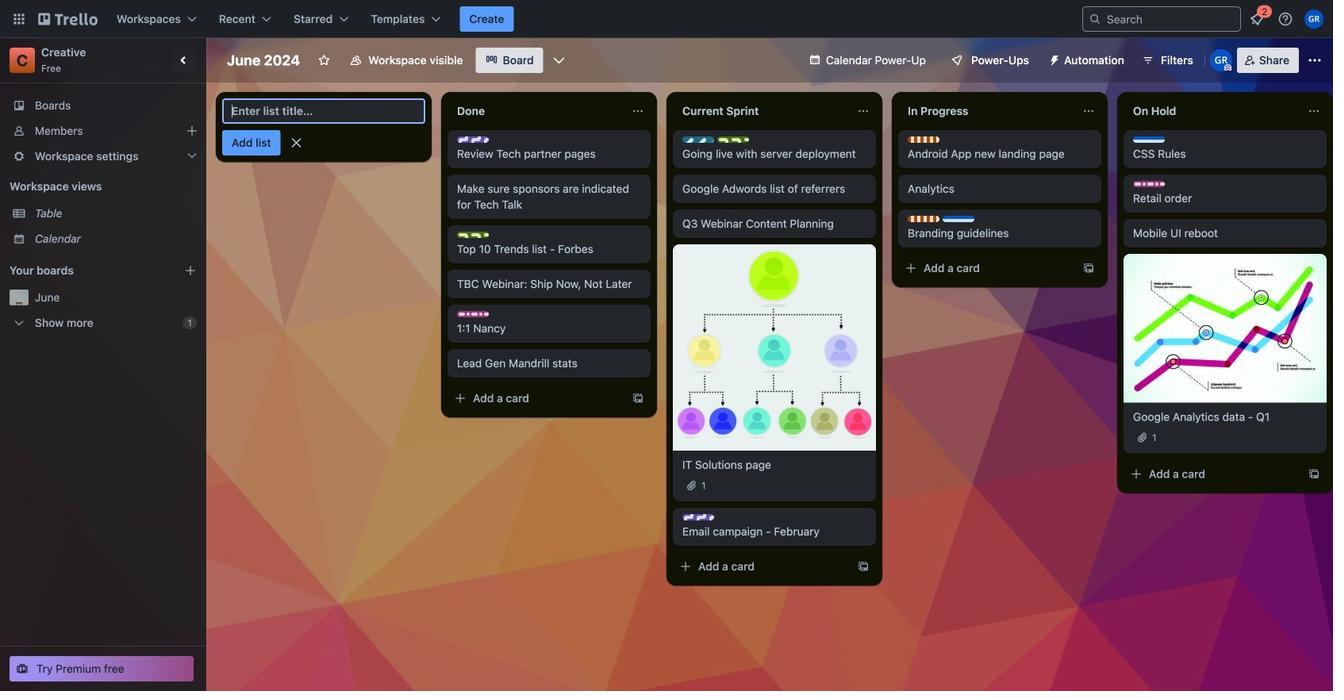 Task type: describe. For each thing, give the bounding box(es) containing it.
star or unstar board image
[[318, 54, 330, 67]]

0 vertical spatial color: pink, title: "happiness" element
[[1133, 181, 1165, 187]]

0 vertical spatial color: lime, title: "planning" element
[[717, 136, 749, 143]]

1 vertical spatial color: pink, title: "happiness" element
[[457, 311, 489, 317]]

1 vertical spatial create from template… image
[[632, 392, 644, 405]]

1 horizontal spatial create from template… image
[[1308, 468, 1320, 480]]

0 vertical spatial color: blue, title: "partners" element
[[1133, 136, 1165, 143]]

primary element
[[0, 0, 1333, 38]]

Board name text field
[[219, 48, 308, 73]]

your boards with 2 items element
[[10, 261, 160, 280]]

Enter list title… text field
[[222, 98, 425, 124]]

0 horizontal spatial color: blue, title: "partners" element
[[943, 216, 974, 222]]

2 color: orange, title: "remarket" element from the top
[[908, 216, 940, 222]]

show menu image
[[1307, 52, 1323, 68]]

back to home image
[[38, 6, 98, 32]]

color: sky, title: "government" element
[[682, 136, 714, 143]]

1 color: orange, title: "remarket" element from the top
[[908, 136, 940, 143]]

cancel list editing image
[[289, 135, 304, 151]]

2 notifications image
[[1247, 10, 1266, 29]]

greg robinson (gregrobinson96) image
[[1210, 49, 1232, 71]]

search image
[[1089, 13, 1101, 25]]

customize views image
[[551, 52, 567, 68]]



Task type: locate. For each thing, give the bounding box(es) containing it.
color: orange, title: "remarket" element
[[908, 136, 940, 143], [908, 216, 940, 222]]

0 vertical spatial color: purple, title: "demand marketing" element
[[457, 136, 489, 143]]

0 horizontal spatial color: purple, title: "demand marketing" element
[[457, 136, 489, 143]]

color: blue, title: "partners" element
[[1133, 136, 1165, 143], [943, 216, 974, 222]]

0 vertical spatial create from template… image
[[1308, 468, 1320, 480]]

workspace navigation collapse icon image
[[173, 49, 195, 71]]

1 horizontal spatial color: blue, title: "partners" element
[[1133, 136, 1165, 143]]

0 horizontal spatial create from template… image
[[857, 560, 870, 573]]

0 horizontal spatial create from template… image
[[632, 392, 644, 405]]

1 horizontal spatial color: pink, title: "happiness" element
[[1133, 181, 1165, 187]]

Search field
[[1101, 8, 1240, 30]]

None text field
[[1124, 98, 1301, 124]]

0 horizontal spatial color: lime, title: "planning" element
[[457, 232, 489, 238]]

1 vertical spatial color: orange, title: "remarket" element
[[908, 216, 940, 222]]

create from template… image
[[1082, 262, 1095, 275], [632, 392, 644, 405]]

1 horizontal spatial color: purple, title: "demand marketing" element
[[682, 514, 714, 521]]

create from template… image
[[1308, 468, 1320, 480], [857, 560, 870, 573]]

this member is an admin of this board. image
[[1224, 64, 1231, 71]]

1 vertical spatial color: purple, title: "demand marketing" element
[[682, 514, 714, 521]]

color: pink, title: "happiness" element
[[1133, 181, 1165, 187], [457, 311, 489, 317]]

add board image
[[184, 264, 197, 277]]

open information menu image
[[1278, 11, 1293, 27]]

1 vertical spatial color: blue, title: "partners" element
[[943, 216, 974, 222]]

color: purple, title: "demand marketing" element
[[457, 136, 489, 143], [682, 514, 714, 521]]

1 vertical spatial color: lime, title: "planning" element
[[457, 232, 489, 238]]

0 horizontal spatial color: pink, title: "happiness" element
[[457, 311, 489, 317]]

0 vertical spatial create from template… image
[[1082, 262, 1095, 275]]

greg robinson (gregrobinson96) image
[[1305, 10, 1324, 29]]

None text field
[[448, 98, 625, 124], [673, 98, 851, 124], [898, 98, 1076, 124], [448, 98, 625, 124], [673, 98, 851, 124], [898, 98, 1076, 124]]

1 horizontal spatial create from template… image
[[1082, 262, 1095, 275]]

sm image
[[1042, 48, 1064, 70]]

color: lime, title: "planning" element
[[717, 136, 749, 143], [457, 232, 489, 238]]

0 vertical spatial color: orange, title: "remarket" element
[[908, 136, 940, 143]]

1 vertical spatial create from template… image
[[857, 560, 870, 573]]

1 horizontal spatial color: lime, title: "planning" element
[[717, 136, 749, 143]]



Task type: vqa. For each thing, say whether or not it's contained in the screenshot.
"cards"
no



